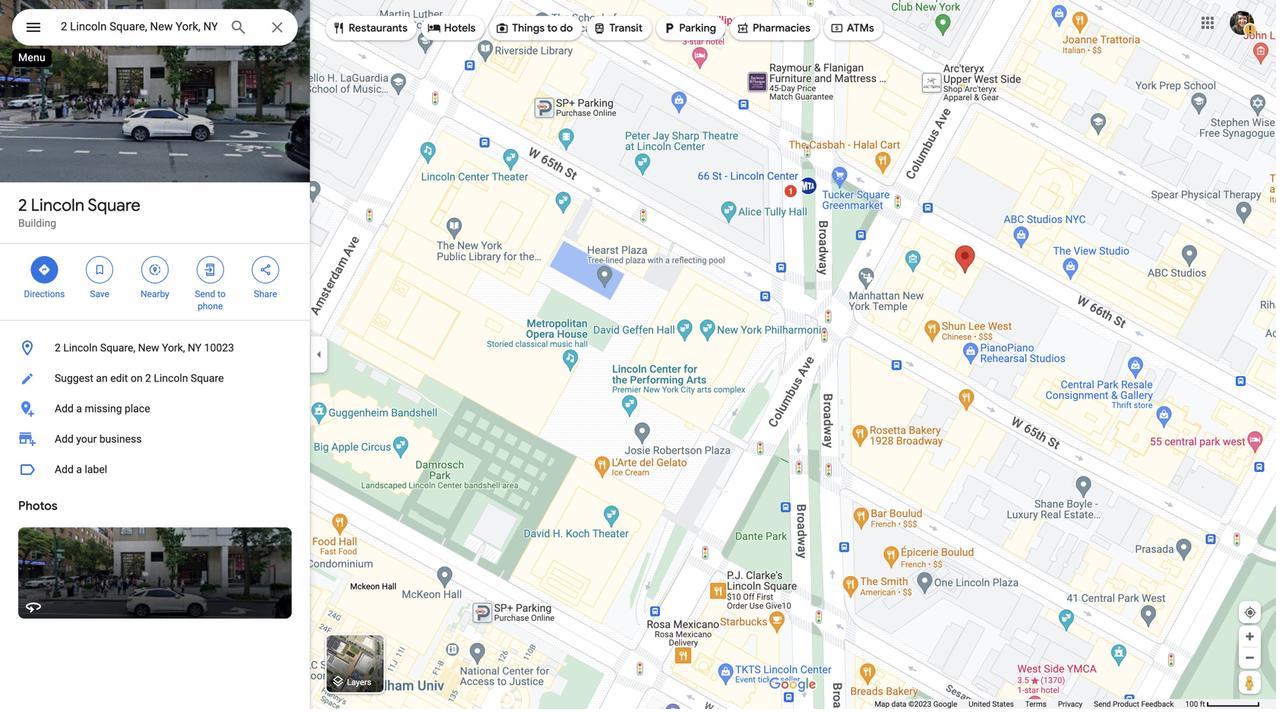 Task type: locate. For each thing, give the bounding box(es) containing it.
100 ft button
[[1186, 700, 1261, 709]]

lincoln up building
[[31, 195, 84, 216]]

square
[[88, 195, 141, 216], [191, 372, 224, 385]]

united states button
[[969, 699, 1014, 709]]

a
[[76, 402, 82, 415], [76, 463, 82, 476]]

add your business
[[55, 433, 142, 445]]

2 vertical spatial 2
[[145, 372, 151, 385]]

add left your
[[55, 433, 74, 445]]

0 vertical spatial lincoln
[[31, 195, 84, 216]]

1 a from the top
[[76, 402, 82, 415]]

zoom in image
[[1245, 631, 1256, 642]]

 pharmacies
[[736, 20, 811, 36]]

None field
[[61, 17, 217, 36]]

2 Lincoln Square, New York, NY 10023 field
[[12, 9, 298, 46]]

united states
[[969, 700, 1014, 709]]

add for add your business
[[55, 433, 74, 445]]

2 right on
[[145, 372, 151, 385]]

 transit
[[593, 20, 643, 36]]

your
[[76, 433, 97, 445]]

0 horizontal spatial send
[[195, 289, 215, 299]]

atms
[[847, 21, 875, 35]]

100
[[1186, 700, 1199, 709]]

2 horizontal spatial 2
[[145, 372, 151, 385]]

send for send product feedback
[[1094, 700, 1111, 709]]

feedback
[[1142, 700, 1175, 709]]

2 a from the top
[[76, 463, 82, 476]]

a left missing
[[76, 402, 82, 415]]

2 add from the top
[[55, 433, 74, 445]]

2 lincoln square, new york, ny 10023 button
[[0, 333, 310, 363]]


[[428, 20, 441, 36]]

layers
[[347, 677, 372, 687]]

add for add a label
[[55, 463, 74, 476]]

2 vertical spatial add
[[55, 463, 74, 476]]

0 vertical spatial send
[[195, 289, 215, 299]]

1 vertical spatial square
[[191, 372, 224, 385]]

0 vertical spatial to
[[547, 21, 558, 35]]

add inside "link"
[[55, 433, 74, 445]]

send inside send to phone
[[195, 289, 215, 299]]

directions
[[24, 289, 65, 299]]

 hotels
[[428, 20, 476, 36]]

photos
[[18, 498, 58, 514]]

lincoln down york,
[[154, 372, 188, 385]]

3 add from the top
[[55, 463, 74, 476]]

lincoln up suggest
[[63, 342, 98, 354]]

0 vertical spatial a
[[76, 402, 82, 415]]

2 for square,
[[55, 342, 61, 354]]

send to phone
[[195, 289, 226, 312]]

pharmacies
[[753, 21, 811, 35]]


[[593, 20, 607, 36]]

to inside  things to do
[[547, 21, 558, 35]]

0 vertical spatial 2
[[18, 195, 27, 216]]

send up 'phone'
[[195, 289, 215, 299]]

add a missing place
[[55, 402, 150, 415]]

nearby
[[141, 289, 169, 299]]

lincoln inside 2 lincoln square building
[[31, 195, 84, 216]]

square inside "suggest an edit on 2 lincoln square" button
[[191, 372, 224, 385]]

add for add a missing place
[[55, 402, 74, 415]]

a for label
[[76, 463, 82, 476]]

add a label button
[[0, 454, 310, 485]]

parking
[[679, 21, 717, 35]]

square down 10023
[[191, 372, 224, 385]]

footer containing map data ©2023 google
[[875, 699, 1186, 709]]

 button
[[12, 9, 55, 49]]

0 vertical spatial add
[[55, 402, 74, 415]]

1 horizontal spatial send
[[1094, 700, 1111, 709]]

2 lincoln square, new york, ny 10023
[[55, 342, 234, 354]]

suggest an edit on 2 lincoln square
[[55, 372, 224, 385]]

a left label
[[76, 463, 82, 476]]

0 horizontal spatial 2
[[18, 195, 27, 216]]

0 vertical spatial square
[[88, 195, 141, 216]]

1 horizontal spatial square
[[191, 372, 224, 385]]

add down suggest
[[55, 402, 74, 415]]

2 lincoln square building
[[18, 195, 141, 230]]

show street view coverage image
[[1240, 671, 1262, 694]]

square inside 2 lincoln square building
[[88, 195, 141, 216]]

none field inside 2 lincoln square, new york, ny 10023 field
[[61, 17, 217, 36]]

0 horizontal spatial square
[[88, 195, 141, 216]]

footer inside "google maps" element
[[875, 699, 1186, 709]]

to left do
[[547, 21, 558, 35]]

label
[[85, 463, 107, 476]]

add
[[55, 402, 74, 415], [55, 433, 74, 445], [55, 463, 74, 476]]

add a missing place button
[[0, 394, 310, 424]]

add left label
[[55, 463, 74, 476]]

data
[[892, 700, 907, 709]]

send left product
[[1094, 700, 1111, 709]]

1 add from the top
[[55, 402, 74, 415]]

0 horizontal spatial to
[[218, 289, 226, 299]]

1 horizontal spatial to
[[547, 21, 558, 35]]

2 up suggest
[[55, 342, 61, 354]]

business
[[99, 433, 142, 445]]

square up 
[[88, 195, 141, 216]]

1 vertical spatial add
[[55, 433, 74, 445]]


[[24, 16, 43, 38]]

1 vertical spatial 2
[[55, 342, 61, 354]]

footer
[[875, 699, 1186, 709]]

ny
[[188, 342, 202, 354]]

lincoln
[[31, 195, 84, 216], [63, 342, 98, 354], [154, 372, 188, 385]]


[[831, 20, 844, 36]]

1 vertical spatial to
[[218, 289, 226, 299]]


[[259, 261, 273, 278]]

send for send to phone
[[195, 289, 215, 299]]

1 vertical spatial send
[[1094, 700, 1111, 709]]

1 horizontal spatial 2
[[55, 342, 61, 354]]

to up 'phone'
[[218, 289, 226, 299]]

1 vertical spatial lincoln
[[63, 342, 98, 354]]

send product feedback
[[1094, 700, 1175, 709]]

do
[[560, 21, 573, 35]]

things
[[512, 21, 545, 35]]

send
[[195, 289, 215, 299], [1094, 700, 1111, 709]]

building
[[18, 217, 56, 230]]

suggest
[[55, 372, 93, 385]]

2 lincoln square main content
[[0, 0, 310, 709]]

to
[[547, 21, 558, 35], [218, 289, 226, 299]]

2
[[18, 195, 27, 216], [55, 342, 61, 354], [145, 372, 151, 385]]

1 vertical spatial a
[[76, 463, 82, 476]]

actions for 2 lincoln square region
[[0, 244, 310, 320]]

2 inside 2 lincoln square building
[[18, 195, 27, 216]]

send inside button
[[1094, 700, 1111, 709]]

2 up building
[[18, 195, 27, 216]]

to inside send to phone
[[218, 289, 226, 299]]

product
[[1113, 700, 1140, 709]]

privacy
[[1059, 700, 1083, 709]]


[[204, 261, 217, 278]]



Task type: vqa. For each thing, say whether or not it's contained in the screenshot.
At
no



Task type: describe. For each thing, give the bounding box(es) containing it.
lincoln for square
[[31, 195, 84, 216]]

united
[[969, 700, 991, 709]]

york,
[[162, 342, 185, 354]]


[[736, 20, 750, 36]]

 restaurants
[[332, 20, 408, 36]]

map
[[875, 700, 890, 709]]

lincoln for square,
[[63, 342, 98, 354]]

send product feedback button
[[1094, 699, 1175, 709]]

show your location image
[[1244, 606, 1258, 619]]

10023
[[204, 342, 234, 354]]

place
[[125, 402, 150, 415]]

terms button
[[1026, 699, 1047, 709]]

collapse side panel image
[[311, 346, 328, 363]]

add a label
[[55, 463, 107, 476]]


[[663, 20, 676, 36]]


[[332, 20, 346, 36]]

states
[[993, 700, 1014, 709]]

ft
[[1201, 700, 1206, 709]]


[[496, 20, 509, 36]]

 things to do
[[496, 20, 573, 36]]

 parking
[[663, 20, 717, 36]]


[[148, 261, 162, 278]]

google
[[934, 700, 958, 709]]

transit
[[610, 21, 643, 35]]

 search field
[[12, 9, 298, 49]]


[[93, 261, 107, 278]]

phone
[[198, 301, 223, 312]]

save
[[90, 289, 109, 299]]

missing
[[85, 402, 122, 415]]

privacy button
[[1059, 699, 1083, 709]]

restaurants
[[349, 21, 408, 35]]


[[38, 261, 51, 278]]

2 vertical spatial lincoln
[[154, 372, 188, 385]]

map data ©2023 google
[[875, 700, 958, 709]]

a for missing
[[76, 402, 82, 415]]

©2023
[[909, 700, 932, 709]]

square,
[[100, 342, 135, 354]]

google maps element
[[0, 0, 1277, 709]]

suggest an edit on 2 lincoln square button
[[0, 363, 310, 394]]

terms
[[1026, 700, 1047, 709]]

edit
[[110, 372, 128, 385]]

an
[[96, 372, 108, 385]]

new
[[138, 342, 159, 354]]

100 ft
[[1186, 700, 1206, 709]]

add your business link
[[0, 424, 310, 454]]

share
[[254, 289, 277, 299]]

2 for square
[[18, 195, 27, 216]]

 atms
[[831, 20, 875, 36]]

hotels
[[444, 21, 476, 35]]

on
[[131, 372, 143, 385]]

zoom out image
[[1245, 652, 1256, 663]]



